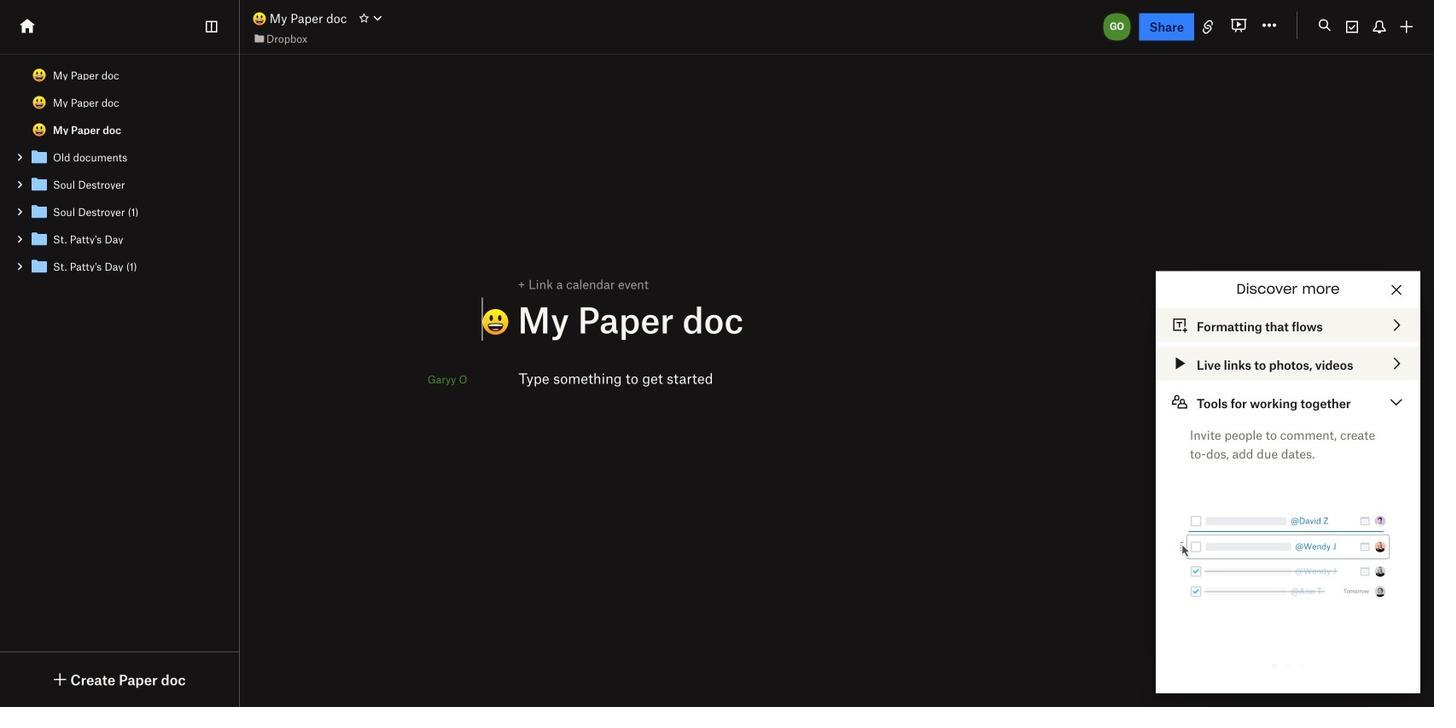 Task type: describe. For each thing, give the bounding box(es) containing it.
1 vertical spatial grinning face with big eyes image
[[32, 123, 46, 137]]

template content image for second expand folder image from the top of the / contents list
[[29, 229, 50, 249]]

template content image for 3rd expand folder icon from the top
[[29, 256, 50, 277]]

2 expand folder image from the top
[[14, 233, 26, 245]]

0 vertical spatial grinning face with big eyes image
[[253, 12, 266, 26]]

3 expand folder image from the top
[[14, 261, 26, 272]]

2 grinning face with big eyes image from the top
[[32, 96, 46, 109]]



Task type: locate. For each thing, give the bounding box(es) containing it.
2 template content image from the top
[[29, 174, 50, 195]]

1 vertical spatial expand folder image
[[14, 179, 26, 190]]

template content image
[[29, 202, 50, 222]]

0 vertical spatial expand folder image
[[14, 151, 26, 163]]

1 expand folder image from the top
[[14, 151, 26, 163]]

template content image
[[29, 147, 50, 167], [29, 174, 50, 195], [29, 229, 50, 249], [29, 256, 50, 277]]

1 vertical spatial grinning face with big eyes image
[[32, 96, 46, 109]]

4 template content image from the top
[[29, 256, 50, 277]]

1 grinning face with big eyes image from the top
[[32, 68, 46, 82]]

expand folder image
[[14, 206, 26, 218], [14, 233, 26, 245]]

template content image for second expand folder icon from the top of the / contents list
[[29, 174, 50, 195]]

grinning face with big eyes image
[[32, 68, 46, 82], [32, 96, 46, 109]]

2 expand folder image from the top
[[14, 179, 26, 190]]

2 vertical spatial expand folder image
[[14, 261, 26, 272]]

0 vertical spatial expand folder image
[[14, 206, 26, 218]]

1 vertical spatial expand folder image
[[14, 233, 26, 245]]

grinning face with big eyes image
[[253, 12, 266, 26], [32, 123, 46, 137]]

heading
[[482, 298, 1155, 341]]

0 vertical spatial grinning face with big eyes image
[[32, 68, 46, 82]]

3 template content image from the top
[[29, 229, 50, 249]]

template content image for third expand folder icon from the bottom
[[29, 147, 50, 167]]

0 horizontal spatial grinning face with big eyes image
[[32, 123, 46, 137]]

1 horizontal spatial grinning face with big eyes image
[[253, 12, 266, 26]]

1 expand folder image from the top
[[14, 206, 26, 218]]

expand folder image
[[14, 151, 26, 163], [14, 179, 26, 190], [14, 261, 26, 272]]

/ contents list
[[0, 61, 239, 280]]

1 template content image from the top
[[29, 147, 50, 167]]



Task type: vqa. For each thing, say whether or not it's contained in the screenshot.
Search in folder "Dropbox" text box
no



